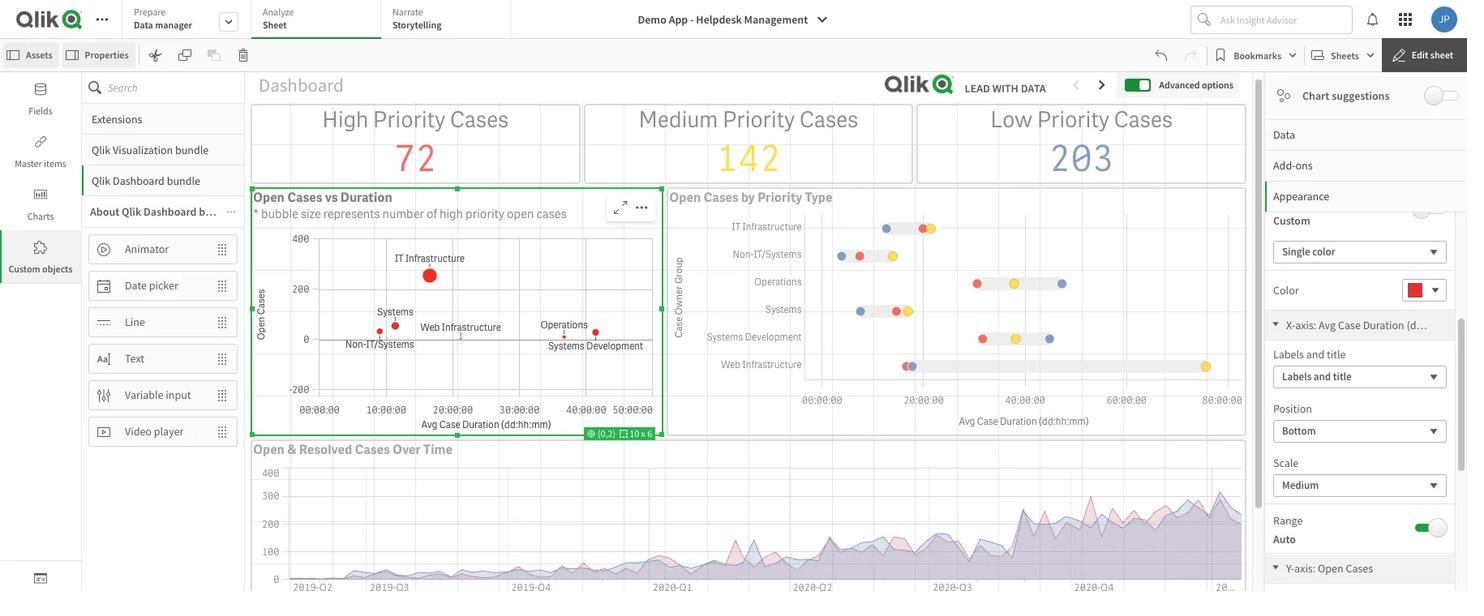 Task type: locate. For each thing, give the bounding box(es) containing it.
time
[[424, 441, 453, 458]]

203
[[1049, 134, 1114, 182]]

triangle bottom image
[[1265, 564, 1287, 572]]

position
[[1274, 402, 1312, 416]]

type
[[805, 189, 833, 206]]

labels
[[1274, 347, 1304, 362]]

1 vertical spatial bundle
[[167, 173, 200, 188]]

options
[[1202, 78, 1234, 91]]

open right y-
[[1318, 561, 1344, 576]]

tab list
[[122, 0, 517, 41], [82, 103, 244, 591]]

object image
[[34, 188, 47, 201]]

open
[[507, 206, 534, 223]]

appearance tab
[[1265, 181, 1467, 212]]

priority for 203
[[1037, 105, 1110, 134]]

cases right 72
[[450, 105, 509, 134]]

high
[[440, 206, 463, 223]]

ons
[[1296, 158, 1313, 173]]

application containing 72
[[0, 0, 1467, 591]]

1 horizontal spatial data
[[1274, 127, 1295, 142]]

qlik down "extensions"
[[92, 142, 111, 157]]

demo
[[638, 12, 667, 27]]

1 vertical spatial axis:
[[1295, 561, 1316, 576]]

move image
[[208, 236, 237, 263], [208, 309, 237, 336], [208, 382, 237, 409]]

0 vertical spatial move image
[[208, 236, 237, 263]]

data inside tab
[[1274, 127, 1295, 142]]

fields button
[[0, 72, 81, 125]]

bundle
[[175, 142, 209, 157], [167, 173, 200, 188], [199, 204, 233, 219]]

custom inside appearance tab panel
[[1274, 213, 1311, 228]]

storytelling
[[393, 19, 442, 31]]

3 move image from the top
[[208, 418, 237, 446]]

manager
[[155, 19, 192, 31]]

6
[[648, 427, 652, 439]]

0 vertical spatial axis:
[[1296, 318, 1317, 333]]

application
[[0, 0, 1467, 591]]

triangle bottom image
[[1265, 320, 1287, 329]]

priority down next sheet: performance icon
[[1037, 105, 1110, 134]]

custom for custom objects
[[8, 263, 40, 275]]

low
[[991, 105, 1033, 134]]

axis: for x-
[[1296, 318, 1317, 333]]

0 vertical spatial duration
[[340, 189, 393, 206]]

open left &
[[253, 441, 285, 458]]

bundle up about qlik dashboard bundle
[[167, 173, 200, 188]]

priority up 'open cases by priority type'
[[723, 105, 795, 134]]

cases left 'vs' on the left top
[[287, 189, 322, 206]]

scale
[[1274, 456, 1299, 470]]

open for open cases by priority type
[[669, 189, 701, 206]]

priority inside the high priority cases 72
[[373, 105, 446, 134]]

labels and title
[[1274, 347, 1346, 362]]

move image for animator
[[208, 236, 237, 263]]

1 vertical spatial dashboard
[[144, 204, 197, 219]]

qlik right about
[[122, 204, 141, 219]]

and
[[1307, 347, 1325, 362]]

copy image
[[178, 49, 191, 62]]

duration inside appearance tab panel
[[1363, 318, 1405, 333]]

-
[[690, 12, 694, 27]]

data
[[134, 19, 153, 31], [1274, 127, 1295, 142]]

0 vertical spatial tab list
[[122, 0, 517, 41]]

0 horizontal spatial data
[[134, 19, 153, 31]]

0 vertical spatial qlik
[[92, 142, 111, 157]]

0 horizontal spatial custom
[[8, 263, 40, 275]]

1 horizontal spatial custom
[[1274, 213, 1311, 228]]

range
[[1274, 513, 1303, 528]]

1 vertical spatial duration
[[1363, 318, 1405, 333]]

open inside open cases vs duration * bubble size represents number of high priority open cases
[[253, 189, 285, 206]]

2 vertical spatial bundle
[[199, 204, 233, 219]]

low priority cases 203
[[991, 105, 1173, 182]]

add-ons
[[1274, 158, 1313, 173]]

10 x 6
[[628, 427, 652, 439]]

priority inside medium priority cases 142
[[723, 105, 795, 134]]

undo image
[[1155, 49, 1168, 62]]

open for open cases vs duration * bubble size represents number of high priority open cases
[[253, 189, 285, 206]]

x-
[[1287, 318, 1296, 333]]

data down prepare
[[134, 19, 153, 31]]

cases
[[450, 105, 509, 134], [800, 105, 859, 134], [1114, 105, 1173, 134], [287, 189, 322, 206], [704, 189, 739, 206], [355, 441, 390, 458], [1346, 561, 1373, 576]]

management
[[744, 12, 808, 27]]

duration inside open cases vs duration * bubble size represents number of high priority open cases
[[340, 189, 393, 206]]

picker
[[149, 278, 178, 293]]

avg
[[1319, 318, 1336, 333]]

bundle up qlik dashboard bundle tab
[[175, 142, 209, 157]]

dashboard down qlik dashboard bundle tab
[[144, 204, 197, 219]]

properties button
[[62, 42, 135, 68]]

axis: for y-
[[1295, 561, 1316, 576]]

charts button
[[0, 178, 81, 230]]

axis:
[[1296, 318, 1317, 333], [1295, 561, 1316, 576]]

move image for player
[[208, 418, 237, 446]]

dashboard inside tab
[[113, 173, 165, 188]]

edit sheet
[[1412, 49, 1454, 61]]

cases right y-
[[1346, 561, 1373, 576]]

medium priority cases 142
[[639, 105, 859, 182]]

animator
[[125, 242, 169, 256]]

app
[[669, 12, 688, 27]]

items
[[44, 157, 66, 170]]

2 move image from the top
[[208, 309, 237, 336]]

3 move image from the top
[[208, 382, 237, 409]]

2 vertical spatial qlik
[[122, 204, 141, 219]]

james peterson image
[[1432, 6, 1458, 32]]

priority right high
[[373, 105, 446, 134]]

cases inside the high priority cases 72
[[450, 105, 509, 134]]

fields
[[29, 105, 53, 117]]

1 move image from the top
[[208, 236, 237, 263]]

72
[[394, 134, 437, 182]]

axis: left avg on the bottom of page
[[1296, 318, 1317, 333]]

duration right 'case'
[[1363, 318, 1405, 333]]

bubble
[[261, 206, 298, 223]]

video
[[125, 424, 152, 439]]

priority inside low priority cases 203
[[1037, 105, 1110, 134]]

1 vertical spatial move image
[[208, 309, 237, 336]]

custom down the puzzle icon
[[8, 263, 40, 275]]

open inside appearance tab panel
[[1318, 561, 1344, 576]]

cases down advanced
[[1114, 105, 1173, 134]]

player
[[154, 424, 184, 439]]

dashboard down visualization
[[113, 173, 165, 188]]

0 vertical spatial dashboard
[[113, 173, 165, 188]]

move image for picker
[[208, 272, 237, 300]]

prepare data manager
[[134, 6, 192, 31]]

narrate
[[393, 6, 423, 18]]

tab list containing extensions
[[82, 103, 244, 591]]

assets button
[[3, 42, 59, 68]]

advanced options
[[1159, 78, 1234, 91]]

0 vertical spatial data
[[134, 19, 153, 31]]

1 vertical spatial custom
[[8, 263, 40, 275]]

0 horizontal spatial duration
[[340, 189, 393, 206]]

2 vertical spatial move image
[[208, 418, 237, 446]]

priority for 142
[[723, 105, 795, 134]]

video player
[[125, 424, 184, 439]]

1 vertical spatial move image
[[208, 345, 237, 373]]

1 horizontal spatial duration
[[1363, 318, 1405, 333]]

(0,2)
[[596, 427, 620, 439]]

cases up type
[[800, 105, 859, 134]]

1 vertical spatial qlik
[[92, 173, 111, 188]]

variable
[[125, 388, 164, 402]]

high
[[322, 105, 369, 134]]

suggestions
[[1332, 88, 1390, 103]]

move image
[[208, 272, 237, 300], [208, 345, 237, 373], [208, 418, 237, 446]]

open
[[253, 189, 285, 206], [669, 189, 701, 206], [253, 441, 285, 458], [1318, 561, 1344, 576]]

custom inside button
[[8, 263, 40, 275]]

qlik inside tab
[[92, 173, 111, 188]]

more information image
[[226, 196, 236, 227]]

cases inside medium priority cases 142
[[800, 105, 859, 134]]

open right more information 'image'
[[253, 189, 285, 206]]

0 vertical spatial bundle
[[175, 142, 209, 157]]

0 vertical spatial custom
[[1274, 213, 1311, 228]]

(dd:hh:mm)
[[1407, 318, 1463, 333]]

1 vertical spatial tab list
[[82, 103, 244, 591]]

custom down appearance
[[1274, 213, 1311, 228]]

objects
[[42, 263, 73, 275]]

qlik up about
[[92, 173, 111, 188]]

variable input
[[125, 388, 191, 402]]

custom
[[1274, 213, 1311, 228], [8, 263, 40, 275]]

axis: right triangle bottom icon
[[1295, 561, 1316, 576]]

priority right by
[[758, 189, 803, 206]]

database image
[[34, 83, 47, 96]]

2 vertical spatial move image
[[208, 382, 237, 409]]

1 move image from the top
[[208, 272, 237, 300]]

bundle left *
[[199, 204, 233, 219]]

master
[[15, 157, 42, 170]]

data up the add-
[[1274, 127, 1295, 142]]

duration right 'vs' on the left top
[[340, 189, 393, 206]]

bundle for qlik visualization bundle
[[175, 142, 209, 157]]

of
[[427, 206, 437, 223]]

1 vertical spatial data
[[1274, 127, 1295, 142]]

open left by
[[669, 189, 701, 206]]

bundle inside tab
[[167, 173, 200, 188]]

qlik visualization bundle
[[92, 142, 209, 157]]

0 vertical spatial move image
[[208, 272, 237, 300]]



Task type: vqa. For each thing, say whether or not it's contained in the screenshot.
142
yes



Task type: describe. For each thing, give the bounding box(es) containing it.
Search text field
[[108, 72, 244, 103]]

demo app - helpdesk management
[[638, 12, 808, 27]]

sheet
[[1431, 49, 1454, 61]]

variables image
[[34, 572, 47, 585]]

about qlik dashboard bundle
[[90, 204, 233, 219]]

link image
[[34, 135, 47, 148]]

analyze
[[263, 6, 294, 18]]

tab list containing prepare
[[122, 0, 517, 41]]

by
[[741, 189, 755, 206]]

date
[[125, 278, 147, 293]]

demo app - helpdesk management button
[[628, 6, 839, 32]]

move image for line
[[208, 309, 237, 336]]

master items
[[15, 157, 66, 170]]

move image for variable input
[[208, 382, 237, 409]]

edit sheet button
[[1382, 38, 1467, 72]]

appearance tab panel
[[1265, 156, 1467, 591]]

qlik for qlik dashboard bundle
[[92, 173, 111, 188]]

delete image
[[237, 49, 250, 62]]

x-axis: avg case duration (dd:hh:mm)
[[1287, 318, 1463, 333]]

open for open & resolved cases over time
[[253, 441, 285, 458]]

chart
[[1303, 88, 1330, 103]]

Ask Insight Advisor text field
[[1218, 6, 1352, 32]]

cases left by
[[704, 189, 739, 206]]

data tab
[[1265, 119, 1467, 150]]

analyze sheet
[[263, 6, 294, 31]]

sheet
[[263, 19, 287, 31]]

appearance
[[1274, 189, 1330, 204]]

add-ons tab
[[1265, 150, 1467, 181]]

cases inside low priority cases 203
[[1114, 105, 1173, 134]]

custom objects
[[8, 263, 73, 275]]

case
[[1338, 318, 1361, 333]]

size
[[301, 206, 321, 223]]

cut image
[[149, 49, 162, 62]]

priority
[[466, 206, 505, 223]]

next sheet: performance image
[[1096, 78, 1109, 91]]

represents
[[323, 206, 380, 223]]

scatter chart image
[[1278, 89, 1291, 102]]

open cases vs duration * bubble size represents number of high priority open cases
[[253, 189, 567, 223]]

edit
[[1412, 49, 1429, 61]]

cases inside open cases vs duration * bubble size represents number of high priority open cases
[[287, 189, 322, 206]]

medium
[[639, 105, 718, 134]]

sheets button
[[1308, 42, 1379, 68]]

master items button
[[0, 125, 81, 178]]

line
[[125, 315, 145, 329]]

extensions
[[92, 112, 142, 126]]

puzzle image
[[34, 241, 47, 254]]

custom objects button
[[0, 230, 81, 283]]

high priority cases 72
[[322, 105, 509, 182]]

qlik dashboard bundle tab
[[82, 165, 244, 196]]

color
[[1274, 283, 1299, 298]]

add-
[[1274, 158, 1296, 173]]

data inside prepare data manager
[[134, 19, 153, 31]]

custom for custom
[[1274, 213, 1311, 228]]

title
[[1327, 347, 1346, 362]]

open cases by priority type
[[669, 189, 833, 206]]

range auto
[[1274, 513, 1303, 547]]

2 move image from the top
[[208, 345, 237, 373]]

over
[[393, 441, 421, 458]]

auto
[[1274, 532, 1296, 547]]

vs
[[325, 189, 338, 206]]

resolved
[[299, 441, 352, 458]]

priority for 72
[[373, 105, 446, 134]]

visualization
[[113, 142, 173, 157]]

charts
[[27, 210, 54, 222]]

sheets
[[1331, 49, 1359, 61]]

helpdesk
[[696, 12, 742, 27]]

date picker
[[125, 278, 178, 293]]

input
[[166, 388, 191, 402]]

y-
[[1287, 561, 1295, 576]]

10
[[630, 427, 639, 439]]

x
[[641, 427, 646, 439]]

advanced
[[1159, 78, 1200, 91]]

bundle for qlik dashboard bundle
[[167, 173, 200, 188]]

text
[[125, 351, 144, 366]]

narrate storytelling
[[393, 6, 442, 31]]

y-axis: open cases
[[1287, 561, 1373, 576]]

open & resolved cases over time
[[253, 441, 453, 458]]

&
[[287, 441, 296, 458]]

about
[[90, 204, 119, 219]]

assets
[[26, 49, 52, 61]]

qlik dashboard bundle
[[92, 173, 200, 188]]

number
[[383, 206, 424, 223]]

cases
[[536, 206, 567, 223]]

prepare
[[134, 6, 166, 18]]

cases left 'over'
[[355, 441, 390, 458]]

cases inside appearance tab panel
[[1346, 561, 1373, 576]]

properties
[[85, 49, 129, 61]]

*
[[253, 206, 259, 223]]

chart suggestions
[[1303, 88, 1390, 103]]

qlik for qlik visualization bundle
[[92, 142, 111, 157]]



